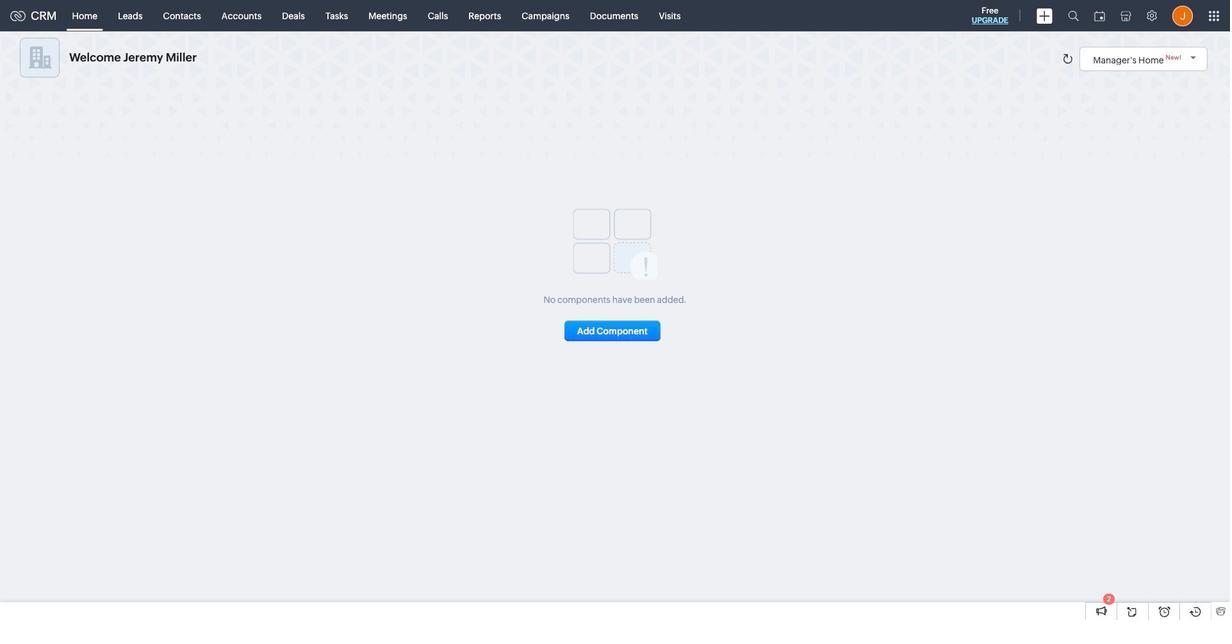 Task type: vqa. For each thing, say whether or not it's contained in the screenshot.
Lead Owner Lead
no



Task type: locate. For each thing, give the bounding box(es) containing it.
search element
[[1060, 0, 1087, 31]]

create menu image
[[1037, 8, 1053, 23]]

calendar image
[[1094, 11, 1105, 21]]



Task type: describe. For each thing, give the bounding box(es) containing it.
profile element
[[1165, 0, 1201, 31]]

search image
[[1068, 10, 1079, 21]]

create menu element
[[1029, 0, 1060, 31]]

logo image
[[10, 11, 26, 21]]

profile image
[[1173, 5, 1193, 26]]



